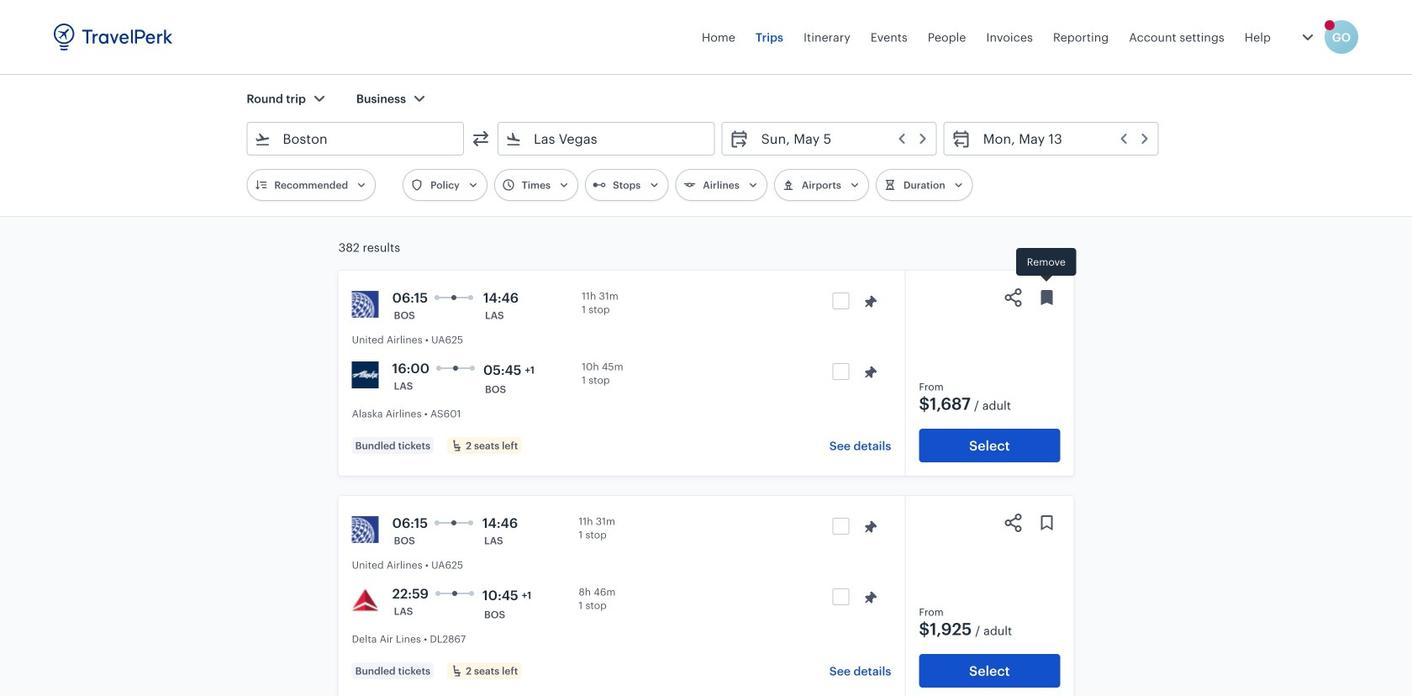 Task type: locate. For each thing, give the bounding box(es) containing it.
1 vertical spatial united airlines image
[[352, 516, 379, 543]]

From search field
[[271, 125, 441, 152]]

united airlines image
[[352, 291, 379, 318], [352, 516, 379, 543]]

united airlines image up alaska airlines icon in the left of the page
[[352, 291, 379, 318]]

tooltip
[[1017, 248, 1077, 284]]

united airlines image for alaska airlines icon in the left of the page
[[352, 291, 379, 318]]

0 vertical spatial united airlines image
[[352, 291, 379, 318]]

1 united airlines image from the top
[[352, 291, 379, 318]]

united airlines image up delta air lines "icon"
[[352, 516, 379, 543]]

2 united airlines image from the top
[[352, 516, 379, 543]]



Task type: describe. For each thing, give the bounding box(es) containing it.
alaska airlines image
[[352, 362, 379, 388]]

Depart field
[[750, 125, 930, 152]]

united airlines image for delta air lines "icon"
[[352, 516, 379, 543]]

Return field
[[972, 125, 1152, 152]]

delta air lines image
[[352, 587, 379, 614]]

To search field
[[522, 125, 693, 152]]



Task type: vqa. For each thing, say whether or not it's contained in the screenshot.
Depart text box in the left of the page
no



